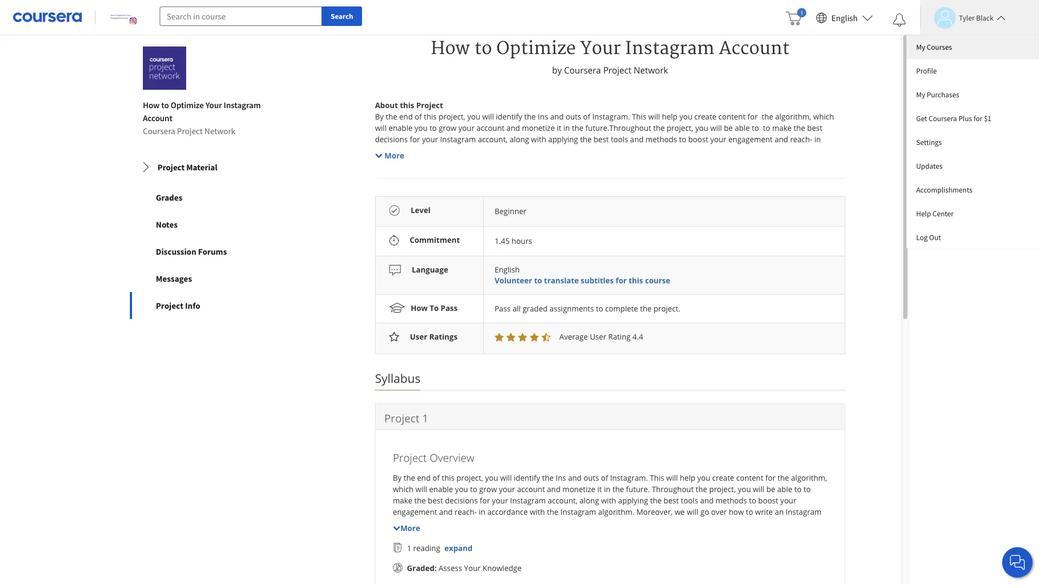 Task type: vqa. For each thing, say whether or not it's contained in the screenshot.
1st ( from the bottom
no



Task type: describe. For each thing, give the bounding box(es) containing it.
level
[[411, 205, 431, 215]]

shopping cart: 1 item image
[[786, 8, 807, 25]]

grow inside by the end of this project, you will identify the ins and outs of instagram. this will help you create content for  the algorithm, which will enable you to grow your account and monetize it in the future. throughout the project, you will be able to  to make the best decisions for your instagram account, along with applying the best tools and methods to boost your engagement and reach- in accordance with the instagram algorithm. moreover, we will go over how to write an instagram bio and we will use different tools to create instagram story highlights that are essential for your business. this guided project is best for instagram users who are looking towards growing their account and increasing their business presence through instagramin this project we will use some free tools like canva, which will help you make different designs easily and the best thing about canva is that it's free!
[[479, 484, 497, 495]]

courses
[[927, 42, 952, 52]]

optimize for how to optimize your instagram account coursera project network
[[171, 100, 204, 111]]

looking inside about this project by the end of this project, you will identify the ins and outs of instagram. this will help you create content for  the algorithm, which will enable you to grow your account and monetize it in the future.throughout the project, you will be able to  to make the best decisions for your instagram account, along with applying the best tools and methods to boost your engagement and reach- in accordance with the instagram algorithm. moreover, we will go over how to write an instagram bio and we will use different tools to create instagram story highlights that are essential for your business. this guided project is best for instagram users who are looking towards growing their account and increasing their business presence through instagram in this project we will use some free tools like canva, which will help you make different designs easily and the best thing about canva is that it's free!
[[571, 168, 596, 179]]

over inside about this project by the end of this project, you will identify the ins and outs of instagram. this will help you create content for  the algorithm, which will enable you to grow your account and monetize it in the future.throughout the project, you will be able to  to make the best decisions for your instagram account, along with applying the best tools and methods to boost your engagement and reach- in accordance with the instagram algorithm. moreover, we will go over how to write an instagram bio and we will use different tools to create instagram story highlights that are essential for your business. this guided project is best for instagram users who are looking towards growing their account and increasing their business presence through instagram in this project we will use some free tools like canva, which will help you make different designs easily and the best thing about canva is that it's free!
[[599, 146, 614, 156]]

tyler
[[959, 13, 975, 22]]

algorithm, inside about this project by the end of this project, you will identify the ins and outs of instagram. this will help you create content for  the algorithm, which will enable you to grow your account and monetize it in the future.throughout the project, you will be able to  to make the best decisions for your instagram account, along with applying the best tools and methods to boost your engagement and reach- in accordance with the instagram algorithm. moreover, we will go over how to write an instagram bio and we will use different tools to create instagram story highlights that are essential for your business. this guided project is best for instagram users who are looking towards growing their account and increasing their business presence through instagram in this project we will use some free tools like canva, which will help you make different designs easily and the best thing about canva is that it's free!
[[775, 112, 811, 122]]

plus
[[959, 114, 972, 123]]

discussion forums
[[156, 246, 227, 257]]

project up knowledge
[[483, 541, 507, 551]]

how to optimize your instagram account by coursera project network
[[431, 38, 790, 76]]

Search in course text field
[[160, 6, 322, 26]]

average user rating 4.4
[[559, 332, 643, 342]]

project overview
[[393, 451, 474, 465]]

hours
[[512, 236, 532, 246]]

through inside by the end of this project, you will identify the ins and outs of instagram. this will help you create content for  the algorithm, which will enable you to grow your account and monetize it in the future. throughout the project, you will be able to  to make the best decisions for your instagram account, along with applying the best tools and methods to boost your engagement and reach- in accordance with the instagram algorithm. moreover, we will go over how to write an instagram bio and we will use different tools to create instagram story highlights that are essential for your business. this guided project is best for instagram users who are looking towards growing their account and increasing their business presence through instagramin this project we will use some free tools like canva, which will help you make different designs easily and the best thing about canva is that it's free!
[[393, 541, 421, 551]]

ins inside by the end of this project, you will identify the ins and outs of instagram. this will help you create content for  the algorithm, which will enable you to grow your account and monetize it in the future. throughout the project, you will be able to  to make the best decisions for your instagram account, along with applying the best tools and methods to boost your engagement and reach- in accordance with the instagram algorithm. moreover, we will go over how to write an instagram bio and we will use different tools to create instagram story highlights that are essential for your business. this guided project is best for instagram users who are looking towards growing their account and increasing their business presence through instagramin this project we will use some free tools like canva, which will help you make different designs easily and the best thing about canva is that it's free!
[[556, 473, 566, 483]]

coursera inside how to optimize your instagram account coursera project network
[[143, 126, 175, 136]]

thing inside about this project by the end of this project, you will identify the ins and outs of instagram. this will help you create content for  the algorithm, which will enable you to grow your account and monetize it in the future.throughout the project, you will be able to  to make the best decisions for your instagram account, along with applying the best tools and methods to boost your engagement and reach- in accordance with the instagram algorithm. moreover, we will go over how to write an instagram bio and we will use different tools to create instagram story highlights that are essential for your business. this guided project is best for instagram users who are looking towards growing their account and increasing their business presence through instagram in this project we will use some free tools like canva, which will help you make different designs easily and the best thing about canva is that it's free!
[[781, 203, 799, 213]]

it's inside by the end of this project, you will identify the ins and outs of instagram. this will help you create content for  the algorithm, which will enable you to grow your account and monetize it in the future. throughout the project, you will be able to  to make the best decisions for your instagram account, along with applying the best tools and methods to boost your engagement and reach- in accordance with the instagram algorithm. moreover, we will go over how to write an instagram bio and we will use different tools to create instagram story highlights that are essential for your business. this guided project is best for instagram users who are looking towards growing their account and increasing their business presence through instagramin this project we will use some free tools like canva, which will help you make different designs easily and the best thing about canva is that it's free!
[[529, 552, 539, 563]]

help center image
[[1011, 556, 1024, 569]]

forums
[[198, 246, 227, 257]]

1 user from the left
[[410, 332, 427, 342]]

center
[[933, 209, 954, 219]]

content inside about this project by the end of this project, you will identify the ins and outs of instagram. this will help you create content for  the algorithm, which will enable you to grow your account and monetize it in the future.throughout the project, you will be able to  to make the best decisions for your instagram account, along with applying the best tools and methods to boost your engagement and reach- in accordance with the instagram algorithm. moreover, we will go over how to write an instagram bio and we will use different tools to create instagram story highlights that are essential for your business. this guided project is best for instagram users who are looking towards growing their account and increasing their business presence through instagram in this project we will use some free tools like canva, which will help you make different designs easily and the best thing about canva is that it's free!
[[718, 112, 746, 122]]

messages link
[[130, 265, 286, 292]]

project info
[[156, 300, 200, 311]]

volunteer to translate subtitles for this course link
[[495, 276, 670, 286]]

1 horizontal spatial 1
[[422, 411, 428, 426]]

profile
[[916, 66, 937, 76]]

1.45 hours
[[495, 236, 532, 246]]

pass all graded assignments to complete the project.
[[495, 304, 680, 314]]

discussion forums link
[[130, 238, 286, 265]]

average
[[559, 332, 588, 342]]

graded
[[523, 304, 548, 314]]

decisions inside about this project by the end of this project, you will identify the ins and outs of instagram. this will help you create content for  the algorithm, which will enable you to grow your account and monetize it in the future.throughout the project, you will be able to  to make the best decisions for your instagram account, along with applying the best tools and methods to boost your engagement and reach- in accordance with the instagram algorithm. moreover, we will go over how to write an instagram bio and we will use different tools to create instagram story highlights that are essential for your business. this guided project is best for instagram users who are looking towards growing their account and increasing their business presence through instagram in this project we will use some free tools like canva, which will help you make different designs easily and the best thing about canva is that it's free!
[[375, 134, 408, 145]]

how to optimize your instagram account coursera project network
[[143, 100, 261, 136]]

canva, inside by the end of this project, you will identify the ins and outs of instagram. this will help you create content for  the algorithm, which will enable you to grow your account and monetize it in the future. throughout the project, you will be able to  to make the best decisions for your instagram account, along with applying the best tools and methods to boost your engagement and reach- in accordance with the instagram algorithm. moreover, we will go over how to write an instagram bio and we will use different tools to create instagram story highlights that are essential for your business. this guided project is best for instagram users who are looking towards growing their account and increasing their business presence through instagramin this project we will use some free tools like canva, which will help you make different designs easily and the best thing about canva is that it's free!
[[620, 541, 644, 551]]

future.throughout
[[585, 123, 651, 133]]

1 vertical spatial more button
[[393, 523, 420, 534]]

english for english volunteer to translate subtitles for this course
[[495, 265, 520, 275]]

how for how to pass
[[411, 303, 428, 313]]

assignment image
[[393, 564, 403, 573]]

network inside how to optimize your instagram account coursera project network
[[204, 126, 235, 136]]

by the end of this project, you will identify the ins and outs of instagram. this will help you create content for  the algorithm, which will enable you to grow your account and monetize it in the future. throughout the project, you will be able to  to make the best decisions for your instagram account, along with applying the best tools and methods to boost your engagement and reach- in accordance with the instagram algorithm. moreover, we will go over how to write an instagram bio and we will use different tools to create instagram story highlights that are essential for your business. this guided project is best for instagram users who are looking towards growing their account and increasing their business presence through instagramin this project we will use some free tools like canva, which will help you make different designs easily and the best thing about canva is that it's free!
[[393, 473, 827, 563]]

2 user from the left
[[590, 332, 606, 342]]

go inside about this project by the end of this project, you will identify the ins and outs of instagram. this will help you create content for  the algorithm, which will enable you to grow your account and monetize it in the future.throughout the project, you will be able to  to make the best decisions for your instagram account, along with applying the best tools and methods to boost your engagement and reach- in accordance with the instagram algorithm. moreover, we will go over how to write an instagram bio and we will use different tools to create instagram story highlights that are essential for your business. this guided project is best for instagram users who are looking towards growing their account and increasing their business presence through instagram in this project we will use some free tools like canva, which will help you make different designs easily and the best thing about canva is that it's free!
[[588, 146, 597, 156]]

graded
[[407, 563, 434, 574]]

future.
[[626, 484, 650, 495]]

reach- inside by the end of this project, you will identify the ins and outs of instagram. this will help you create content for  the algorithm, which will enable you to grow your account and monetize it in the future. throughout the project, you will be able to  to make the best decisions for your instagram account, along with applying the best tools and methods to boost your engagement and reach- in accordance with the instagram algorithm. moreover, we will go over how to write an instagram bio and we will use different tools to create instagram story highlights that are essential for your business. this guided project is best for instagram users who are looking towards growing their account and increasing their business presence through instagramin this project we will use some free tools like canva, which will help you make different designs easily and the best thing about canva is that it's free!
[[455, 507, 477, 517]]

all
[[513, 304, 521, 314]]

tyler black menu
[[906, 35, 1039, 248]]

search
[[331, 11, 353, 21]]

ratings
[[429, 332, 458, 342]]

log
[[916, 233, 928, 242]]

designs inside by the end of this project, you will identify the ins and outs of instagram. this will help you create content for  the algorithm, which will enable you to grow your account and monetize it in the future. throughout the project, you will be able to  to make the best decisions for your instagram account, along with applying the best tools and methods to boost your engagement and reach- in accordance with the instagram algorithm. moreover, we will go over how to write an instagram bio and we will use different tools to create instagram story highlights that are essential for your business. this guided project is best for instagram users who are looking towards growing their account and increasing their business presence through instagramin this project we will use some free tools like canva, which will help you make different designs easily and the best thing about canva is that it's free!
[[769, 541, 796, 551]]

like inside about this project by the end of this project, you will identify the ins and outs of instagram. this will help you create content for  the algorithm, which will enable you to grow your account and monetize it in the future.throughout the project, you will be able to  to make the best decisions for your instagram account, along with applying the best tools and methods to boost your engagement and reach- in accordance with the instagram algorithm. moreover, we will go over how to write an instagram bio and we will use different tools to create instagram story highlights that are essential for your business. this guided project is best for instagram users who are looking towards growing their account and increasing their business presence through instagram in this project we will use some free tools like canva, which will help you make different designs easily and the best thing about canva is that it's free!
[[522, 203, 534, 213]]

applying inside about this project by the end of this project, you will identify the ins and outs of instagram. this will help you create content for  the algorithm, which will enable you to grow your account and monetize it in the future.throughout the project, you will be able to  to make the best decisions for your instagram account, along with applying the best tools and methods to boost your engagement and reach- in accordance with the instagram algorithm. moreover, we will go over how to write an instagram bio and we will use different tools to create instagram story highlights that are essential for your business. this guided project is best for instagram users who are looking towards growing their account and increasing their business presence through instagram in this project we will use some free tools like canva, which will help you make different designs easily and the best thing about canva is that it's free!
[[548, 134, 578, 145]]

throughout
[[652, 484, 694, 495]]

0 horizontal spatial pass
[[441, 303, 458, 313]]

free inside by the end of this project, you will identify the ins and outs of instagram. this will help you create content for  the algorithm, which will enable you to grow your account and monetize it in the future. throughout the project, you will be able to  to make the best decisions for your instagram account, along with applying the best tools and methods to boost your engagement and reach- in accordance with the instagram algorithm. moreover, we will go over how to write an instagram bio and we will use different tools to create instagram story highlights that are essential for your business. this guided project is best for instagram users who are looking towards growing their account and increasing their business presence through instagramin this project we will use some free tools like canva, which will help you make different designs easily and the best thing about canva is that it's free!
[[571, 541, 585, 551]]

project material
[[157, 162, 217, 173]]

applying inside by the end of this project, you will identify the ins and outs of instagram. this will help you create content for  the algorithm, which will enable you to grow your account and monetize it in the future. throughout the project, you will be able to  to make the best decisions for your instagram account, along with applying the best tools and methods to boost your engagement and reach- in accordance with the instagram algorithm. moreover, we will go over how to write an instagram bio and we will use different tools to create instagram story highlights that are essential for your business. this guided project is best for instagram users who are looking towards growing their account and increasing their business presence through instagramin this project we will use some free tools like canva, which will help you make different designs easily and the best thing about canva is that it's free!
[[618, 496, 648, 506]]

outs inside about this project by the end of this project, you will identify the ins and outs of instagram. this will help you create content for  the algorithm, which will enable you to grow your account and monetize it in the future.throughout the project, you will be able to  to make the best decisions for your instagram account, along with applying the best tools and methods to boost your engagement and reach- in accordance with the instagram algorithm. moreover, we will go over how to write an instagram bio and we will use different tools to create instagram story highlights that are essential for your business. this guided project is best for instagram users who are looking towards growing their account and increasing their business presence through instagram in this project we will use some free tools like canva, which will help you make different designs easily and the best thing about canva is that it's free!
[[566, 112, 581, 122]]

help center
[[916, 209, 954, 219]]

some inside about this project by the end of this project, you will identify the ins and outs of instagram. this will help you create content for  the algorithm, which will enable you to grow your account and monetize it in the future.throughout the project, you will be able to  to make the best decisions for your instagram account, along with applying the best tools and methods to boost your engagement and reach- in accordance with the instagram algorithm. moreover, we will go over how to write an instagram bio and we will use different tools to create instagram story highlights that are essential for your business. this guided project is best for instagram users who are looking towards growing their account and increasing their business presence through instagram in this project we will use some free tools like canva, which will help you make different designs easily and the best thing about canva is that it's free!
[[465, 203, 485, 213]]

get coursera plus for $1
[[916, 114, 991, 123]]

content inside by the end of this project, you will identify the ins and outs of instagram. this will help you create content for  the algorithm, which will enable you to grow your account and monetize it in the future. throughout the project, you will be able to  to make the best decisions for your instagram account, along with applying the best tools and methods to boost your engagement and reach- in accordance with the instagram algorithm. moreover, we will go over how to write an instagram bio and we will use different tools to create instagram story highlights that are essential for your business. this guided project is best for instagram users who are looking towards growing their account and increasing their business presence through instagramin this project we will use some free tools like canva, which will help you make different designs easily and the best thing about canva is that it's free!
[[736, 473, 763, 483]]

account, inside about this project by the end of this project, you will identify the ins and outs of instagram. this will help you create content for  the algorithm, which will enable you to grow your account and monetize it in the future.throughout the project, you will be able to  to make the best decisions for your instagram account, along with applying the best tools and methods to boost your engagement and reach- in accordance with the instagram algorithm. moreover, we will go over how to write an instagram bio and we will use different tools to create instagram story highlights that are essential for your business. this guided project is best for instagram users who are looking towards growing their account and increasing their business presence through instagram in this project we will use some free tools like canva, which will help you make different designs easily and the best thing about canva is that it's free!
[[478, 134, 508, 145]]

complete
[[605, 304, 638, 314]]

that up beginner
[[493, 157, 507, 167]]

how to pass
[[411, 303, 458, 313]]

my courses
[[916, 42, 952, 52]]

grades link
[[130, 184, 286, 211]]

syllabus
[[375, 370, 420, 386]]

increasing inside about this project by the end of this project, you will identify the ins and outs of instagram. this will help you create content for  the algorithm, which will enable you to grow your account and monetize it in the future.throughout the project, you will be able to  to make the best decisions for your instagram account, along with applying the best tools and methods to boost your engagement and reach- in accordance with the instagram algorithm. moreover, we will go over how to write an instagram bio and we will use different tools to create instagram story highlights that are essential for your business. this guided project is best for instagram users who are looking towards growing their account and increasing their business presence through instagram in this project we will use some free tools like canva, which will help you make different designs easily and the best thing about canva is that it's free!
[[723, 168, 760, 179]]

methods inside about this project by the end of this project, you will identify the ins and outs of instagram. this will help you create content for  the algorithm, which will enable you to grow your account and monetize it in the future.throughout the project, you will be able to  to make the best decisions for your instagram account, along with applying the best tools and methods to boost your engagement and reach- in accordance with the instagram algorithm. moreover, we will go over how to write an instagram bio and we will use different tools to create instagram story highlights that are essential for your business. this guided project is best for instagram users who are looking towards growing their account and increasing their business presence through instagram in this project we will use some free tools like canva, which will help you make different designs easily and the best thing about canva is that it's free!
[[646, 134, 677, 145]]

for inside english volunteer to translate subtitles for this course
[[616, 276, 627, 286]]

tyler black
[[959, 13, 994, 22]]

canva inside about this project by the end of this project, you will identify the ins and outs of instagram. this will help you create content for  the algorithm, which will enable you to grow your account and monetize it in the future.throughout the project, you will be able to  to make the best decisions for your instagram account, along with applying the best tools and methods to boost your engagement and reach- in accordance with the instagram algorithm. moreover, we will go over how to write an instagram bio and we will use different tools to create instagram story highlights that are essential for your business. this guided project is best for instagram users who are looking towards growing their account and increasing their business presence through instagram in this project we will use some free tools like canva, which will help you make different designs easily and the best thing about canva is that it's free!
[[375, 214, 397, 224]]

boost inside about this project by the end of this project, you will identify the ins and outs of instagram. this will help you create content for  the algorithm, which will enable you to grow your account and monetize it in the future.throughout the project, you will be able to  to make the best decisions for your instagram account, along with applying the best tools and methods to boost your engagement and reach- in accordance with the instagram algorithm. moreover, we will go over how to write an instagram bio and we will use different tools to create instagram story highlights that are essential for your business. this guided project is best for instagram users who are looking towards growing their account and increasing their business presence through instagram in this project we will use some free tools like canva, which will help you make different designs easily and the best thing about canva is that it's free!
[[688, 134, 708, 145]]

$1
[[984, 114, 991, 123]]

updates link
[[906, 154, 1039, 178]]

grow inside about this project by the end of this project, you will identify the ins and outs of instagram. this will help you create content for  the algorithm, which will enable you to grow your account and monetize it in the future.throughout the project, you will be able to  to make the best decisions for your instagram account, along with applying the best tools and methods to boost your engagement and reach- in accordance with the instagram algorithm. moreover, we will go over how to write an instagram bio and we will use different tools to create instagram story highlights that are essential for your business. this guided project is best for instagram users who are looking towards growing their account and increasing their business presence through instagram in this project we will use some free tools like canva, which will help you make different designs easily and the best thing about canva is that it's free!
[[439, 123, 456, 133]]

instagram. inside about this project by the end of this project, you will identify the ins and outs of instagram. this will help you create content for  the algorithm, which will enable you to grow your account and monetize it in the future.throughout the project, you will be able to  to make the best decisions for your instagram account, along with applying the best tools and methods to boost your engagement and reach- in accordance with the instagram algorithm. moreover, we will go over how to write an instagram bio and we will use different tools to create instagram story highlights that are essential for your business. this guided project is best for instagram users who are looking towards growing their account and increasing their business presence through instagram in this project we will use some free tools like canva, which will help you make different designs easily and the best thing about canva is that it's free!
[[592, 112, 630, 122]]

it's inside about this project by the end of this project, you will identify the ins and outs of instagram. this will help you create content for  the algorithm, which will enable you to grow your account and monetize it in the future.throughout the project, you will be able to  to make the best decisions for your instagram account, along with applying the best tools and methods to boost your engagement and reach- in accordance with the instagram algorithm. moreover, we will go over how to write an instagram bio and we will use different tools to create instagram story highlights that are essential for your business. this guided project is best for instagram users who are looking towards growing their account and increasing their business presence through instagram in this project we will use some free tools like canva, which will help you make different designs easily and the best thing about canva is that it's free!
[[422, 214, 432, 224]]

my for my courses
[[916, 42, 925, 52]]

0 vertical spatial more
[[385, 151, 404, 161]]

easily inside by the end of this project, you will identify the ins and outs of instagram. this will help you create content for  the algorithm, which will enable you to grow your account and monetize it in the future. throughout the project, you will be able to  to make the best decisions for your instagram account, along with applying the best tools and methods to boost your engagement and reach- in accordance with the instagram algorithm. moreover, we will go over how to write an instagram bio and we will use different tools to create instagram story highlights that are essential for your business. this guided project is best for instagram users who are looking towards growing their account and increasing their business presence through instagramin this project we will use some free tools like canva, which will help you make different designs easily and the best thing about canva is that it's free!
[[798, 541, 817, 551]]

messages
[[156, 273, 192, 284]]

how for how to optimize your instagram account by coursera project network
[[431, 38, 470, 60]]

who inside about this project by the end of this project, you will identify the ins and outs of instagram. this will help you create content for  the algorithm, which will enable you to grow your account and monetize it in the future.throughout the project, you will be able to  to make the best decisions for your instagram account, along with applying the best tools and methods to boost your engagement and reach- in accordance with the instagram algorithm. moreover, we will go over how to write an instagram bio and we will use different tools to create instagram story highlights that are essential for your business. this guided project is best for instagram users who are looking towards growing their account and increasing their business presence through instagram in this project we will use some free tools like canva, which will help you make different designs easily and the best thing about canva is that it's free!
[[540, 168, 555, 179]]

by
[[552, 65, 562, 76]]

presence inside about this project by the end of this project, you will identify the ins and outs of instagram. this will help you create content for  the algorithm, which will enable you to grow your account and monetize it in the future.throughout the project, you will be able to  to make the best decisions for your instagram account, along with applying the best tools and methods to boost your engagement and reach- in accordance with the instagram algorithm. moreover, we will go over how to write an instagram bio and we will use different tools to create instagram story highlights that are essential for your business. this guided project is best for instagram users who are looking towards growing their account and increasing their business presence through instagram in this project we will use some free tools like canva, which will help you make different designs easily and the best thing about canva is that it's free!
[[813, 168, 845, 179]]

account, inside by the end of this project, you will identify the ins and outs of instagram. this will help you create content for  the algorithm, which will enable you to grow your account and monetize it in the future. throughout the project, you will be able to  to make the best decisions for your instagram account, along with applying the best tools and methods to boost your engagement and reach- in accordance with the instagram algorithm. moreover, we will go over how to write an instagram bio and we will use different tools to create instagram story highlights that are essential for your business. this guided project is best for instagram users who are looking towards growing their account and increasing their business presence through instagramin this project we will use some free tools like canva, which will help you make different designs easily and the best thing about canva is that it's free!
[[548, 496, 578, 506]]

network inside how to optimize your instagram account by coursera project network
[[634, 65, 668, 76]]

1 vertical spatial more
[[400, 523, 420, 534]]

an inside by the end of this project, you will identify the ins and outs of instagram. this will help you create content for  the algorithm, which will enable you to grow your account and monetize it in the future. throughout the project, you will be able to  to make the best decisions for your instagram account, along with applying the best tools and methods to boost your engagement and reach- in accordance with the instagram algorithm. moreover, we will go over how to write an instagram bio and we will use different tools to create instagram story highlights that are essential for your business. this guided project is best for instagram users who are looking towards growing their account and increasing their business presence through instagramin this project we will use some free tools like canva, which will help you make different designs easily and the best thing about canva is that it's free!
[[775, 507, 784, 517]]

reading
[[413, 543, 440, 554]]

about inside about this project by the end of this project, you will identify the ins and outs of instagram. this will help you create content for  the algorithm, which will enable you to grow your account and monetize it in the future.throughout the project, you will be able to  to make the best decisions for your instagram account, along with applying the best tools and methods to boost your engagement and reach- in accordance with the instagram algorithm. moreover, we will go over how to write an instagram bio and we will use different tools to create instagram story highlights that are essential for your business. this guided project is best for instagram users who are looking towards growing their account and increasing their business presence through instagram in this project we will use some free tools like canva, which will help you make different designs easily and the best thing about canva is that it's free!
[[801, 203, 822, 213]]

about
[[375, 100, 398, 111]]

for inside tyler black menu
[[974, 114, 982, 123]]

english volunteer to translate subtitles for this course
[[495, 265, 670, 286]]

info
[[185, 300, 200, 311]]

my purchases link
[[906, 83, 1039, 107]]

material
[[186, 162, 217, 173]]

write inside about this project by the end of this project, you will identify the ins and outs of instagram. this will help you create content for  the algorithm, which will enable you to grow your account and monetize it in the future.throughout the project, you will be able to  to make the best decisions for your instagram account, along with applying the best tools and methods to boost your engagement and reach- in accordance with the instagram algorithm. moreover, we will go over how to write an instagram bio and we will use different tools to create instagram story highlights that are essential for your business. this guided project is best for instagram users who are looking towards growing their account and increasing their business presence through instagram in this project we will use some free tools like canva, which will help you make different designs easily and the best thing about canva is that it's free!
[[643, 146, 661, 156]]

notes link
[[130, 211, 286, 238]]

user ratings
[[410, 332, 458, 342]]

enable inside about this project by the end of this project, you will identify the ins and outs of instagram. this will help you create content for  the algorithm, which will enable you to grow your account and monetize it in the future.throughout the project, you will be able to  to make the best decisions for your instagram account, along with applying the best tools and methods to boost your engagement and reach- in accordance with the instagram algorithm. moreover, we will go over how to write an instagram bio and we will use different tools to create instagram story highlights that are essential for your business. this guided project is best for instagram users who are looking towards growing their account and increasing their business presence through instagram in this project we will use some free tools like canva, which will help you make different designs easily and the best thing about canva is that it's free!
[[389, 123, 413, 133]]

monetize inside about this project by the end of this project, you will identify the ins and outs of instagram. this will help you create content for  the algorithm, which will enable you to grow your account and monetize it in the future.throughout the project, you will be able to  to make the best decisions for your instagram account, along with applying the best tools and methods to boost your engagement and reach- in accordance with the instagram algorithm. moreover, we will go over how to write an instagram bio and we will use different tools to create instagram story highlights that are essential for your business. this guided project is best for instagram users who are looking towards growing their account and increasing their business presence through instagram in this project we will use some free tools like canva, which will help you make different designs easily and the best thing about canva is that it's free!
[[522, 123, 555, 133]]

translate
[[544, 276, 579, 286]]

thing inside by the end of this project, you will identify the ins and outs of instagram. this will help you create content for  the algorithm, which will enable you to grow your account and monetize it in the future. throughout the project, you will be able to  to make the best decisions for your instagram account, along with applying the best tools and methods to boost your engagement and reach- in accordance with the instagram algorithm. moreover, we will go over how to write an instagram bio and we will use different tools to create instagram story highlights that are essential for your business. this guided project is best for instagram users who are looking towards growing their account and increasing their business presence through instagramin this project we will use some free tools like canva, which will help you make different designs easily and the best thing about canva is that it's free!
[[439, 552, 457, 563]]

graded : assess your knowledge
[[407, 563, 522, 574]]

identify inside about this project by the end of this project, you will identify the ins and outs of instagram. this will help you create content for  the algorithm, which will enable you to grow your account and monetize it in the future.throughout the project, you will be able to  to make the best decisions for your instagram account, along with applying the best tools and methods to boost your engagement and reach- in accordance with the instagram algorithm. moreover, we will go over how to write an instagram bio and we will use different tools to create instagram story highlights that are essential for your business. this guided project is best for instagram users who are looking towards growing their account and increasing their business presence through instagram in this project we will use some free tools like canva, which will help you make different designs easily and the best thing about canva is that it's free!
[[496, 112, 522, 122]]

end inside by the end of this project, you will identify the ins and outs of instagram. this will help you create content for  the algorithm, which will enable you to grow your account and monetize it in the future. throughout the project, you will be able to  to make the best decisions for your instagram account, along with applying the best tools and methods to boost your engagement and reach- in accordance with the instagram algorithm. moreover, we will go over how to write an instagram bio and we will use different tools to create instagram story highlights that are essential for your business. this guided project is best for instagram users who are looking towards growing their account and increasing their business presence through instagramin this project we will use some free tools like canva, which will help you make different designs easily and the best thing about canva is that it's free!
[[417, 473, 431, 483]]

settings
[[916, 137, 942, 147]]

1 reading expand
[[407, 543, 472, 554]]

rating
[[608, 332, 631, 342]]

through inside about this project by the end of this project, you will identify the ins and outs of instagram. this will help you create content for  the algorithm, which will enable you to grow your account and monetize it in the future.throughout the project, you will be able to  to make the best decisions for your instagram account, along with applying the best tools and methods to boost your engagement and reach- in accordance with the instagram algorithm. moreover, we will go over how to write an instagram bio and we will use different tools to create instagram story highlights that are essential for your business. this guided project is best for instagram users who are looking towards growing their account and increasing their business presence through instagram in this project we will use some free tools like canva, which will help you make different designs easily and the best thing about canva is that it's free!
[[375, 180, 403, 190]]

get coursera plus for $1 link
[[906, 107, 1039, 130]]

like inside by the end of this project, you will identify the ins and outs of instagram. this will help you create content for  the algorithm, which will enable you to grow your account and monetize it in the future. throughout the project, you will be able to  to make the best decisions for your instagram account, along with applying the best tools and methods to boost your engagement and reach- in accordance with the instagram algorithm. moreover, we will go over how to write an instagram bio and we will use different tools to create instagram story highlights that are essential for your business. this guided project is best for instagram users who are looking towards growing their account and increasing their business presence through instagramin this project we will use some free tools like canva, which will help you make different designs easily and the best thing about canva is that it's free!
[[606, 541, 618, 551]]

project.
[[654, 304, 680, 314]]

engagement inside about this project by the end of this project, you will identify the ins and outs of instagram. this will help you create content for  the algorithm, which will enable you to grow your account and monetize it in the future.throughout the project, you will be able to  to make the best decisions for your instagram account, along with applying the best tools and methods to boost your engagement and reach- in accordance with the instagram algorithm. moreover, we will go over how to write an instagram bio and we will use different tools to create instagram story highlights that are essential for your business. this guided project is best for instagram users who are looking towards growing their account and increasing their business presence through instagram in this project we will use some free tools like canva, which will help you make different designs easily and the best thing about canva is that it's free!
[[728, 134, 773, 145]]

subtitles
[[581, 276, 614, 286]]

project up level
[[418, 168, 442, 179]]

by inside about this project by the end of this project, you will identify the ins and outs of instagram. this will help you create content for  the algorithm, which will enable you to grow your account and monetize it in the future.throughout the project, you will be able to  to make the best decisions for your instagram account, along with applying the best tools and methods to boost your engagement and reach- in accordance with the instagram algorithm. moreover, we will go over how to write an instagram bio and we will use different tools to create instagram story highlights that are essential for your business. this guided project is best for instagram users who are looking towards growing their account and increasing their business presence through instagram in this project we will use some free tools like canva, which will help you make different designs easily and the best thing about canva is that it's free!
[[375, 112, 384, 122]]

towards inside about this project by the end of this project, you will identify the ins and outs of instagram. this will help you create content for  the algorithm, which will enable you to grow your account and monetize it in the future.throughout the project, you will be able to  to make the best decisions for your instagram account, along with applying the best tools and methods to boost your engagement and reach- in accordance with the instagram algorithm. moreover, we will go over how to write an instagram bio and we will use different tools to create instagram story highlights that are essential for your business. this guided project is best for instagram users who are looking towards growing their account and increasing their business presence through instagram in this project we will use some free tools like canva, which will help you make different designs easily and the best thing about canva is that it's free!
[[598, 168, 627, 179]]

go inside by the end of this project, you will identify the ins and outs of instagram. this will help you create content for  the algorithm, which will enable you to grow your account and monetize it in the future. throughout the project, you will be able to  to make the best decisions for your instagram account, along with applying the best tools and methods to boost your engagement and reach- in accordance with the instagram algorithm. moreover, we will go over how to write an instagram bio and we will use different tools to create instagram story highlights that are essential for your business. this guided project is best for instagram users who are looking towards growing their account and increasing their business presence through instagramin this project we will use some free tools like canva, which will help you make different designs easily and the best thing about canva is that it's free!
[[700, 507, 709, 517]]

expand
[[444, 543, 472, 554]]

along inside by the end of this project, you will identify the ins and outs of instagram. this will help you create content for  the algorithm, which will enable you to grow your account and monetize it in the future. throughout the project, you will be able to  to make the best decisions for your instagram account, along with applying the best tools and methods to boost your engagement and reach- in accordance with the instagram algorithm. moreover, we will go over how to write an instagram bio and we will use different tools to create instagram story highlights that are essential for your business. this guided project is best for instagram users who are looking towards growing their account and increasing their business presence through instagramin this project we will use some free tools like canva, which will help you make different designs easily and the best thing about canva is that it's free!
[[580, 496, 599, 506]]

growing inside by the end of this project, you will identify the ins and outs of instagram. this will help you create content for  the algorithm, which will enable you to grow your account and monetize it in the future. throughout the project, you will be able to  to make the best decisions for your instagram account, along with applying the best tools and methods to boost your engagement and reach- in accordance with the instagram algorithm. moreover, we will go over how to write an instagram bio and we will use different tools to create instagram story highlights that are essential for your business. this guided project is best for instagram users who are looking towards growing their account and increasing their business presence through instagramin this project we will use some free tools like canva, which will help you make different designs easily and the best thing about canva is that it's free!
[[604, 530, 633, 540]]

users inside by the end of this project, you will identify the ins and outs of instagram. this will help you create content for  the algorithm, which will enable you to grow your account and monetize it in the future. throughout the project, you will be able to  to make the best decisions for your instagram account, along with applying the best tools and methods to boost your engagement and reach- in accordance with the instagram algorithm. moreover, we will go over how to write an instagram bio and we will use different tools to create instagram story highlights that are essential for your business. this guided project is best for instagram users who are looking towards growing their account and increasing their business presence through instagramin this project we will use some free tools like canva, which will help you make different designs easily and the best thing about canva is that it's free!
[[494, 530, 513, 540]]

profile link
[[906, 59, 1039, 83]]

1 horizontal spatial pass
[[495, 304, 511, 314]]

able inside about this project by the end of this project, you will identify the ins and outs of instagram. this will help you create content for  the algorithm, which will enable you to grow your account and monetize it in the future.throughout the project, you will be able to  to make the best decisions for your instagram account, along with applying the best tools and methods to boost your engagement and reach- in accordance with the instagram algorithm. moreover, we will go over how to write an instagram bio and we will use different tools to create instagram story highlights that are essential for your business. this guided project is best for instagram users who are looking towards growing their account and increasing their business presence through instagram in this project we will use some free tools like canva, which will help you make different designs easily and the best thing about canva is that it's free!
[[735, 123, 750, 133]]

volunteer
[[495, 276, 532, 286]]

to inside how to optimize your instagram account coursera project network
[[161, 100, 169, 111]]

english button
[[812, 0, 877, 35]]

enable inside by the end of this project, you will identify the ins and outs of instagram. this will help you create content for  the algorithm, which will enable you to grow your account and monetize it in the future. throughout the project, you will be able to  to make the best decisions for your instagram account, along with applying the best tools and methods to boost your engagement and reach- in accordance with the instagram algorithm. moreover, we will go over how to write an instagram bio and we will use different tools to create instagram story highlights that are essential for your business. this guided project is best for instagram users who are looking towards growing their account and increasing their business presence through instagramin this project we will use some free tools like canva, which will help you make different designs easily and the best thing about canva is that it's free!
[[429, 484, 453, 495]]

help center link
[[906, 202, 1039, 226]]

be inside by the end of this project, you will identify the ins and outs of instagram. this will help you create content for  the algorithm, which will enable you to grow your account and monetize it in the future. throughout the project, you will be able to  to make the best decisions for your instagram account, along with applying the best tools and methods to boost your engagement and reach- in accordance with the instagram algorithm. moreover, we will go over how to write an instagram bio and we will use different tools to create instagram story highlights that are essential for your business. this guided project is best for instagram users who are looking towards growing their account and increasing their business presence through instagramin this project we will use some free tools like canva, which will help you make different designs easily and the best thing about canva is that it's free!
[[766, 484, 775, 495]]

boost inside by the end of this project, you will identify the ins and outs of instagram. this will help you create content for  the algorithm, which will enable you to grow your account and monetize it in the future. throughout the project, you will be able to  to make the best decisions for your instagram account, along with applying the best tools and methods to boost your engagement and reach- in accordance with the instagram algorithm. moreover, we will go over how to write an instagram bio and we will use different tools to create instagram story highlights that are essential for your business. this guided project is best for instagram users who are looking towards growing their account and increasing their business presence through instagramin this project we will use some free tools like canva, which will help you make different designs easily and the best thing about canva is that it's free!
[[758, 496, 778, 506]]

project 1
[[384, 411, 428, 426]]

algorithm. inside about this project by the end of this project, you will identify the ins and outs of instagram. this will help you create content for  the algorithm, which will enable you to grow your account and monetize it in the future.throughout the project, you will be able to  to make the best decisions for your instagram account, along with applying the best tools and methods to boost your engagement and reach- in accordance with the instagram algorithm. moreover, we will go over how to write an instagram bio and we will use different tools to create instagram story highlights that are essential for your business. this guided project is best for instagram users who are looking towards growing their account and increasing their business presence through instagram in this project we will use some free tools like canva, which will help you make different designs easily and the best thing about canva is that it's free!
[[486, 146, 522, 156]]

tyler black button
[[920, 7, 1005, 28]]

show notifications image
[[893, 14, 906, 27]]

that up commitment
[[406, 214, 420, 224]]

how inside about this project by the end of this project, you will identify the ins and outs of instagram. this will help you create content for  the algorithm, which will enable you to grow your account and monetize it in the future.throughout the project, you will be able to  to make the best decisions for your instagram account, along with applying the best tools and methods to boost your engagement and reach- in accordance with the instagram algorithm. moreover, we will go over how to write an instagram bio and we will use different tools to create instagram story highlights that are essential for your business. this guided project is best for instagram users who are looking towards growing their account and increasing their business presence through instagram in this project we will use some free tools like canva, which will help you make different designs easily and the best thing about canva is that it's free!
[[616, 146, 632, 156]]

grades
[[156, 192, 182, 203]]

english for english
[[831, 12, 858, 23]]

4.4
[[633, 332, 643, 342]]

essential inside about this project by the end of this project, you will identify the ins and outs of instagram. this will help you create content for  the algorithm, which will enable you to grow your account and monetize it in the future.throughout the project, you will be able to  to make the best decisions for your instagram account, along with applying the best tools and methods to boost your engagement and reach- in accordance with the instagram algorithm. moreover, we will go over how to write an instagram bio and we will use different tools to create instagram story highlights that are essential for your business. this guided project is best for instagram users who are looking towards growing their account and increasing their business presence through instagram in this project we will use some free tools like canva, which will help you make different designs easily and the best thing about canva is that it's free!
[[522, 157, 554, 167]]

course
[[645, 276, 670, 286]]

project inside how to optimize your instagram account by coursera project network
[[603, 65, 631, 76]]

project right in
[[399, 203, 423, 213]]

commitment
[[410, 235, 460, 245]]

highlights inside about this project by the end of this project, you will identify the ins and outs of instagram. this will help you create content for  the algorithm, which will enable you to grow your account and monetize it in the future.throughout the project, you will be able to  to make the best decisions for your instagram account, along with applying the best tools and methods to boost your engagement and reach- in accordance with the instagram algorithm. moreover, we will go over how to write an instagram bio and we will use different tools to create instagram story highlights that are essential for your business. this guided project is best for instagram users who are looking towards growing their account and increasing their business presence through instagram in this project we will use some free tools like canva, which will help you make different designs easily and the best thing about canva is that it's free!
[[457, 157, 491, 167]]

engagement inside by the end of this project, you will identify the ins and outs of instagram. this will help you create content for  the algorithm, which will enable you to grow your account and monetize it in the future. throughout the project, you will be able to  to make the best decisions for your instagram account, along with applying the best tools and methods to boost your engagement and reach- in accordance with the instagram algorithm. moreover, we will go over how to write an instagram bio and we will use different tools to create instagram story highlights that are essential for your business. this guided project is best for instagram users who are looking towards growing their account and increasing their business presence through instagramin this project we will use some free tools like canva, which will help you make different designs easily and the best thing about canva is that it's free!
[[393, 507, 437, 517]]

out
[[929, 233, 941, 242]]



Task type: locate. For each thing, give the bounding box(es) containing it.
1 vertical spatial network
[[204, 126, 235, 136]]

accomplishments link
[[906, 178, 1039, 202]]

free! inside about this project by the end of this project, you will identify the ins and outs of instagram. this will help you create content for  the algorithm, which will enable you to grow your account and monetize it in the future.throughout the project, you will be able to  to make the best decisions for your instagram account, along with applying the best tools and methods to boost your engagement and reach- in accordance with the instagram algorithm. moreover, we will go over how to write an instagram bio and we will use different tools to create instagram story highlights that are essential for your business. this guided project is best for instagram users who are looking towards growing their account and increasing their business presence through instagram in this project we will use some free tools like canva, which will help you make different designs easily and the best thing about canva is that it's free!
[[434, 214, 450, 224]]

this
[[632, 112, 646, 122], [375, 168, 389, 179], [650, 473, 664, 483], [769, 518, 783, 529]]

that up knowledge
[[513, 552, 527, 563]]

your for how to optimize your instagram account
[[580, 38, 621, 60]]

able inside by the end of this project, you will identify the ins and outs of instagram. this will help you create content for  the algorithm, which will enable you to grow your account and monetize it in the future. throughout the project, you will be able to  to make the best decisions for your instagram account, along with applying the best tools and methods to boost your engagement and reach- in accordance with the instagram algorithm. moreover, we will go over how to write an instagram bio and we will use different tools to create instagram story highlights that are essential for your business. this guided project is best for instagram users who are looking towards growing their account and increasing their business presence through instagramin this project we will use some free tools like canva, which will help you make different designs easily and the best thing about canva is that it's free!
[[777, 484, 792, 495]]

beginner
[[495, 206, 526, 217]]

free! inside by the end of this project, you will identify the ins and outs of instagram. this will help you create content for  the algorithm, which will enable you to grow your account and monetize it in the future. throughout the project, you will be able to  to make the best decisions for your instagram account, along with applying the best tools and methods to boost your engagement and reach- in accordance with the instagram algorithm. moreover, we will go over how to write an instagram bio and we will use different tools to create instagram story highlights that are essential for your business. this guided project is best for instagram users who are looking towards growing their account and increasing their business presence through instagramin this project we will use some free tools like canva, which will help you make different designs easily and the best thing about canva is that it's free!
[[541, 552, 557, 563]]

how for how to optimize your instagram account coursera project network
[[143, 100, 160, 111]]

english up volunteer
[[495, 265, 520, 275]]

account for how to optimize your instagram account coursera project network
[[143, 113, 172, 123]]

user left ratings
[[410, 332, 427, 342]]

business. inside about this project by the end of this project, you will identify the ins and outs of instagram. this will help you create content for  the algorithm, which will enable you to grow your account and monetize it in the future.throughout the project, you will be able to  to make the best decisions for your instagram account, along with applying the best tools and methods to boost your engagement and reach- in accordance with the instagram algorithm. moreover, we will go over how to write an instagram bio and we will use different tools to create instagram story highlights that are essential for your business. this guided project is best for instagram users who are looking towards growing their account and increasing their business presence through instagram in this project we will use some free tools like canva, which will help you make different designs easily and the best thing about canva is that it's free!
[[586, 157, 619, 167]]

my purchases
[[916, 90, 959, 100]]

1 vertical spatial business
[[755, 530, 786, 540]]

0 vertical spatial coursera
[[564, 65, 601, 76]]

accomplishments
[[916, 185, 972, 195]]

0 vertical spatial english
[[831, 12, 858, 23]]

stacked file image
[[393, 544, 403, 553]]

0 horizontal spatial how
[[143, 100, 160, 111]]

project info link
[[130, 292, 286, 319]]

1 horizontal spatial story
[[585, 518, 602, 529]]

1 up project overview
[[422, 411, 428, 426]]

0 vertical spatial account,
[[478, 134, 508, 145]]

log out
[[916, 233, 941, 242]]

0 vertical spatial enable
[[389, 123, 413, 133]]

1 vertical spatial write
[[755, 507, 773, 517]]

1 vertical spatial by
[[393, 473, 402, 483]]

settings link
[[906, 130, 1039, 154]]

highlights inside by the end of this project, you will identify the ins and outs of instagram. this will help you create content for  the algorithm, which will enable you to grow your account and monetize it in the future. throughout the project, you will be able to  to make the best decisions for your instagram account, along with applying the best tools and methods to boost your engagement and reach- in accordance with the instagram algorithm. moreover, we will go over how to write an instagram bio and we will use different tools to create instagram story highlights that are essential for your business. this guided project is best for instagram users who are looking towards growing their account and increasing their business presence through instagramin this project we will use some free tools like canva, which will help you make different designs easily and the best thing about canva is that it's free!
[[604, 518, 639, 529]]

0 vertical spatial optimize
[[496, 38, 576, 60]]

your inside how to optimize your instagram account coursera project network
[[205, 100, 222, 111]]

search button
[[322, 6, 362, 26]]

1 horizontal spatial essential
[[670, 518, 701, 529]]

over inside by the end of this project, you will identify the ins and outs of instagram. this will help you create content for  the algorithm, which will enable you to grow your account and monetize it in the future. throughout the project, you will be able to  to make the best decisions for your instagram account, along with applying the best tools and methods to boost your engagement and reach- in accordance with the instagram algorithm. moreover, we will go over how to write an instagram bio and we will use different tools to create instagram story highlights that are essential for your business. this guided project is best for instagram users who are looking towards growing their account and increasing their business presence through instagramin this project we will use some free tools like canva, which will help you make different designs easily and the best thing about canva is that it's free!
[[711, 507, 727, 517]]

1 horizontal spatial outs
[[584, 473, 599, 483]]

in
[[375, 203, 382, 213]]

instagram. up future.
[[610, 473, 648, 483]]

my left purchases
[[916, 90, 925, 100]]

1 vertical spatial instagram.
[[610, 473, 648, 483]]

with
[[531, 134, 546, 145], [417, 146, 433, 156], [601, 496, 616, 506], [530, 507, 545, 517]]

instagramin
[[423, 541, 466, 551]]

0 vertical spatial network
[[634, 65, 668, 76]]

1 vertical spatial along
[[580, 496, 599, 506]]

expand button
[[444, 543, 472, 554]]

1 vertical spatial canva
[[482, 552, 503, 563]]

my courses link
[[906, 35, 1039, 59]]

0 vertical spatial methods
[[646, 134, 677, 145]]

0 vertical spatial who
[[540, 168, 555, 179]]

it
[[557, 123, 561, 133], [597, 484, 602, 495]]

1 horizontal spatial it
[[597, 484, 602, 495]]

some inside by the end of this project, you will identify the ins and outs of instagram. this will help you create content for  the algorithm, which will enable you to grow your account and monetize it in the future. throughout the project, you will be able to  to make the best decisions for your instagram account, along with applying the best tools and methods to boost your engagement and reach- in accordance with the instagram algorithm. moreover, we will go over how to write an instagram bio and we will use different tools to create instagram story highlights that are essential for your business. this guided project is best for instagram users who are looking towards growing their account and increasing their business presence through instagramin this project we will use some free tools like canva, which will help you make different designs easily and the best thing about canva is that it's free!
[[550, 541, 569, 551]]

how inside how to optimize your instagram account by coursera project network
[[431, 38, 470, 60]]

knowledge
[[483, 563, 522, 574]]

0 horizontal spatial applying
[[548, 134, 578, 145]]

0 horizontal spatial decisions
[[375, 134, 408, 145]]

0 horizontal spatial free!
[[434, 214, 450, 224]]

0 vertical spatial about
[[801, 203, 822, 213]]

more
[[385, 151, 404, 161], [400, 523, 420, 534]]

project inside dropdown button
[[157, 162, 185, 173]]

we
[[562, 146, 572, 156], [740, 146, 750, 156], [425, 203, 435, 213], [675, 507, 685, 517], [421, 518, 432, 529], [509, 541, 519, 551]]

through up in
[[375, 180, 403, 190]]

instagram inside how to optimize your instagram account coursera project network
[[224, 100, 261, 111]]

instagram. up future.throughout
[[592, 112, 630, 122]]

monetize inside by the end of this project, you will identify the ins and outs of instagram. this will help you create content for  the algorithm, which will enable you to grow your account and monetize it in the future. throughout the project, you will be able to  to make the best decisions for your instagram account, along with applying the best tools and methods to boost your engagement and reach- in accordance with the instagram algorithm. moreover, we will go over how to write an instagram bio and we will use different tools to create instagram story highlights that are essential for your business. this guided project is best for instagram users who are looking towards growing their account and increasing their business presence through instagramin this project we will use some free tools like canva, which will help you make different designs easily and the best thing about canva is that it's free!
[[562, 484, 595, 495]]

0 horizontal spatial story
[[437, 157, 455, 167]]

your for graded
[[464, 563, 481, 574]]

coursera up project material
[[143, 126, 175, 136]]

1 vertical spatial highlights
[[604, 518, 639, 529]]

1 vertical spatial how
[[143, 100, 160, 111]]

0 vertical spatial my
[[916, 42, 925, 52]]

essential inside by the end of this project, you will identify the ins and outs of instagram. this will help you create content for  the algorithm, which will enable you to grow your account and monetize it in the future. throughout the project, you will be able to  to make the best decisions for your instagram account, along with applying the best tools and methods to boost your engagement and reach- in accordance with the instagram algorithm. moreover, we will go over how to write an instagram bio and we will use different tools to create instagram story highlights that are essential for your business. this guided project is best for instagram users who are looking towards growing their account and increasing their business presence through instagramin this project we will use some free tools like canva, which will help you make different designs easily and the best thing about canva is that it's free!
[[670, 518, 701, 529]]

assess
[[439, 563, 462, 574]]

optimize down "coursera project network" image
[[171, 100, 204, 111]]

algorithm. inside by the end of this project, you will identify the ins and outs of instagram. this will help you create content for  the algorithm, which will enable you to grow your account and monetize it in the future. throughout the project, you will be able to  to make the best decisions for your instagram account, along with applying the best tools and methods to boost your engagement and reach- in accordance with the instagram algorithm. moreover, we will go over how to write an instagram bio and we will use different tools to create instagram story highlights that are essential for your business. this guided project is best for instagram users who are looking towards growing their account and increasing their business presence through instagramin this project we will use some free tools like canva, which will help you make different designs easily and the best thing about canva is that it's free!
[[598, 507, 634, 517]]

1 vertical spatial grow
[[479, 484, 497, 495]]

highlights
[[457, 157, 491, 167], [604, 518, 639, 529]]

project inside about this project by the end of this project, you will identify the ins and outs of instagram. this will help you create content for  the algorithm, which will enable you to grow your account and monetize it in the future.throughout the project, you will be able to  to make the best decisions for your instagram account, along with applying the best tools and methods to boost your engagement and reach- in accordance with the instagram algorithm. moreover, we will go over how to write an instagram bio and we will use different tools to create instagram story highlights that are essential for your business. this guided project is best for instagram users who are looking towards growing their account and increasing their business presence through instagram in this project we will use some free tools like canva, which will help you make different designs easily and the best thing about canva is that it's free!
[[416, 100, 443, 111]]

optimize inside how to optimize your instagram account coursera project network
[[171, 100, 204, 111]]

optimize
[[496, 38, 576, 60], [171, 100, 204, 111]]

0 vertical spatial designs
[[685, 203, 712, 213]]

use
[[765, 146, 778, 156], [451, 203, 464, 213], [447, 518, 460, 529], [535, 541, 548, 551]]

0 vertical spatial account
[[719, 38, 790, 60]]

coursera inside tyler black menu
[[929, 114, 957, 123]]

coursera project network image
[[143, 47, 186, 90]]

0 horizontal spatial coursera
[[143, 126, 175, 136]]

1 horizontal spatial optimize
[[496, 38, 576, 60]]

1 vertical spatial end
[[417, 473, 431, 483]]

to inside how to optimize your instagram account by coursera project network
[[474, 38, 492, 60]]

to
[[430, 303, 439, 313]]

coursera image
[[13, 9, 82, 26]]

users up knowledge
[[494, 530, 513, 540]]

1 horizontal spatial users
[[519, 168, 538, 179]]

presence inside by the end of this project, you will identify the ins and outs of instagram. this will help you create content for  the algorithm, which will enable you to grow your account and monetize it in the future. throughout the project, you will be able to  to make the best decisions for your instagram account, along with applying the best tools and methods to boost your engagement and reach- in accordance with the instagram algorithm. moreover, we will go over how to write an instagram bio and we will use different tools to create instagram story highlights that are essential for your business. this guided project is best for instagram users who are looking towards growing their account and increasing their business presence through instagramin this project we will use some free tools like canva, which will help you make different designs easily and the best thing about canva is that it's free!
[[788, 530, 821, 540]]

1 vertical spatial be
[[766, 484, 775, 495]]

0 vertical spatial through
[[375, 180, 403, 190]]

1
[[422, 411, 428, 426], [407, 543, 411, 554]]

purchases
[[927, 90, 959, 100]]

looking inside by the end of this project, you will identify the ins and outs of instagram. this will help you create content for  the algorithm, which will enable you to grow your account and monetize it in the future. throughout the project, you will be able to  to make the best decisions for your instagram account, along with applying the best tools and methods to boost your engagement and reach- in accordance with the instagram algorithm. moreover, we will go over how to write an instagram bio and we will use different tools to create instagram story highlights that are essential for your business. this guided project is best for instagram users who are looking towards growing their account and increasing their business presence through instagramin this project we will use some free tools like canva, which will help you make different designs easily and the best thing about canva is that it's free!
[[546, 530, 572, 540]]

1 horizontal spatial accordance
[[487, 507, 528, 517]]

project material button
[[132, 152, 284, 182]]

bio inside about this project by the end of this project, you will identify the ins and outs of instagram. this will help you create content for  the algorithm, which will enable you to grow your account and monetize it in the future.throughout the project, you will be able to  to make the best decisions for your instagram account, along with applying the best tools and methods to boost your engagement and reach- in accordance with the instagram algorithm. moreover, we will go over how to write an instagram bio and we will use different tools to create instagram story highlights that are essential for your business. this guided project is best for instagram users who are looking towards growing their account and increasing their business presence through instagram in this project we will use some free tools like canva, which will help you make different designs easily and the best thing about canva is that it's free!
[[711, 146, 722, 156]]

1 vertical spatial algorithm.
[[598, 507, 634, 517]]

user left the rating
[[590, 332, 606, 342]]

1 horizontal spatial end
[[417, 473, 431, 483]]

optimize inside how to optimize your instagram account by coursera project network
[[496, 38, 576, 60]]

0 vertical spatial instagram.
[[592, 112, 630, 122]]

an inside about this project by the end of this project, you will identify the ins and outs of instagram. this will help you create content for  the algorithm, which will enable you to grow your account and monetize it in the future.throughout the project, you will be able to  to make the best decisions for your instagram account, along with applying the best tools and methods to boost your engagement and reach- in accordance with the instagram algorithm. moreover, we will go over how to write an instagram bio and we will use different tools to create instagram story highlights that are essential for your business. this guided project is best for instagram users who are looking towards growing their account and increasing their business presence through instagram in this project we will use some free tools like canva, which will help you make different designs easily and the best thing about canva is that it's free!
[[663, 146, 671, 156]]

canva inside by the end of this project, you will identify the ins and outs of instagram. this will help you create content for  the algorithm, which will enable you to grow your account and monetize it in the future. throughout the project, you will be able to  to make the best decisions for your instagram account, along with applying the best tools and methods to boost your engagement and reach- in accordance with the instagram algorithm. moreover, we will go over how to write an instagram bio and we will use different tools to create instagram story highlights that are essential for your business. this guided project is best for instagram users who are looking towards growing their account and increasing their business presence through instagramin this project we will use some free tools like canva, which will help you make different designs easily and the best thing about canva is that it's free!
[[482, 552, 503, 563]]

0 horizontal spatial write
[[643, 146, 661, 156]]

1 horizontal spatial free!
[[541, 552, 557, 563]]

enable down project overview
[[429, 484, 453, 495]]

my inside 'link'
[[916, 90, 925, 100]]

designs inside about this project by the end of this project, you will identify the ins and outs of instagram. this will help you create content for  the algorithm, which will enable you to grow your account and monetize it in the future.throughout the project, you will be able to  to make the best decisions for your instagram account, along with applying the best tools and methods to boost your engagement and reach- in accordance with the instagram algorithm. moreover, we will go over how to write an instagram bio and we will use different tools to create instagram story highlights that are essential for your business. this guided project is best for instagram users who are looking towards growing their account and increasing their business presence through instagram in this project we will use some free tools like canva, which will help you make different designs easily and the best thing about canva is that it's free!
[[685, 203, 712, 213]]

1 my from the top
[[916, 42, 925, 52]]

enable
[[389, 123, 413, 133], [429, 484, 453, 495]]

coursera inside how to optimize your instagram account by coursera project network
[[564, 65, 601, 76]]

1 horizontal spatial boost
[[758, 496, 778, 506]]

0 vertical spatial guided
[[391, 168, 416, 179]]

growing inside about this project by the end of this project, you will identify the ins and outs of instagram. this will help you create content for  the algorithm, which will enable you to grow your account and monetize it in the future.throughout the project, you will be able to  to make the best decisions for your instagram account, along with applying the best tools and methods to boost your engagement and reach- in accordance with the instagram algorithm. moreover, we will go over how to write an instagram bio and we will use different tools to create instagram story highlights that are essential for your business. this guided project is best for instagram users who are looking towards growing their account and increasing their business presence through instagram in this project we will use some free tools like canva, which will help you make different designs easily and the best thing about canva is that it's free!
[[629, 168, 658, 179]]

2 horizontal spatial your
[[580, 38, 621, 60]]

1 vertical spatial accordance
[[487, 507, 528, 517]]

thing
[[781, 203, 799, 213], [439, 552, 457, 563]]

1 horizontal spatial highlights
[[604, 518, 639, 529]]

moreover, inside about this project by the end of this project, you will identify the ins and outs of instagram. this will help you create content for  the algorithm, which will enable you to grow your account and monetize it in the future.throughout the project, you will be able to  to make the best decisions for your instagram account, along with applying the best tools and methods to boost your engagement and reach- in accordance with the instagram algorithm. moreover, we will go over how to write an instagram bio and we will use different tools to create instagram story highlights that are essential for your business. this guided project is best for instagram users who are looking towards growing their account and increasing their business presence through instagram in this project we will use some free tools like canva, which will help you make different designs easily and the best thing about canva is that it's free!
[[524, 146, 560, 156]]

1 horizontal spatial easily
[[798, 541, 817, 551]]

guided
[[391, 168, 416, 179], [785, 518, 809, 529]]

0 vertical spatial algorithm,
[[775, 112, 811, 122]]

0 vertical spatial an
[[663, 146, 671, 156]]

0 vertical spatial accordance
[[375, 146, 415, 156]]

1 horizontal spatial coursera
[[564, 65, 601, 76]]

how inside how to optimize your instagram account coursera project network
[[143, 100, 160, 111]]

about
[[801, 203, 822, 213], [459, 552, 480, 563]]

0 vertical spatial towards
[[598, 168, 627, 179]]

optimize for how to optimize your instagram account by coursera project network
[[496, 38, 576, 60]]

ins inside about this project by the end of this project, you will identify the ins and outs of instagram. this will help you create content for  the algorithm, which will enable you to grow your account and monetize it in the future.throughout the project, you will be able to  to make the best decisions for your instagram account, along with applying the best tools and methods to boost your engagement and reach- in accordance with the instagram algorithm. moreover, we will go over how to write an instagram bio and we will use different tools to create instagram story highlights that are essential for your business. this guided project is best for instagram users who are looking towards growing their account and increasing their business presence through instagram in this project we will use some free tools like canva, which will help you make different designs easily and the best thing about canva is that it's free!
[[538, 112, 548, 122]]

assignments
[[550, 304, 594, 314]]

how inside by the end of this project, you will identify the ins and outs of instagram. this will help you create content for  the algorithm, which will enable you to grow your account and monetize it in the future. throughout the project, you will be able to  to make the best decisions for your instagram account, along with applying the best tools and methods to boost your engagement and reach- in accordance with the instagram algorithm. moreover, we will go over how to write an instagram bio and we will use different tools to create instagram story highlights that are essential for your business. this guided project is best for instagram users who are looking towards growing their account and increasing their business presence through instagramin this project we will use some free tools like canva, which will help you make different designs easily and the best thing about canva is that it's free!
[[729, 507, 744, 517]]

0 horizontal spatial guided
[[391, 168, 416, 179]]

0 vertical spatial how
[[431, 38, 470, 60]]

canva up knowledge
[[482, 552, 503, 563]]

more button
[[375, 150, 404, 161], [393, 523, 420, 534]]

essential
[[522, 157, 554, 167], [670, 518, 701, 529]]

0 vertical spatial it's
[[422, 214, 432, 224]]

write inside by the end of this project, you will identify the ins and outs of instagram. this will help you create content for  the algorithm, which will enable you to grow your account and monetize it in the future. throughout the project, you will be able to  to make the best decisions for your instagram account, along with applying the best tools and methods to boost your engagement and reach- in accordance with the instagram algorithm. moreover, we will go over how to write an instagram bio and we will use different tools to create instagram story highlights that are essential for your business. this guided project is best for instagram users who are looking towards growing their account and increasing their business presence through instagramin this project we will use some free tools like canva, which will help you make different designs easily and the best thing about canva is that it's free!
[[755, 507, 773, 517]]

0 vertical spatial applying
[[548, 134, 578, 145]]

0 horizontal spatial 1
[[407, 543, 411, 554]]

pass right to
[[441, 303, 458, 313]]

easily inside about this project by the end of this project, you will identify the ins and outs of instagram. this will help you create content for  the algorithm, which will enable you to grow your account and monetize it in the future.throughout the project, you will be able to  to make the best decisions for your instagram account, along with applying the best tools and methods to boost your engagement and reach- in accordance with the instagram algorithm. moreover, we will go over how to write an instagram bio and we will use different tools to create instagram story highlights that are essential for your business. this guided project is best for instagram users who are looking towards growing their account and increasing their business presence through instagram in this project we will use some free tools like canva, which will help you make different designs easily and the best thing about canva is that it's free!
[[713, 203, 733, 213]]

1 horizontal spatial guided
[[785, 518, 809, 529]]

be inside about this project by the end of this project, you will identify the ins and outs of instagram. this will help you create content for  the algorithm, which will enable you to grow your account and monetize it in the future.throughout the project, you will be able to  to make the best decisions for your instagram account, along with applying the best tools and methods to boost your engagement and reach- in accordance with the instagram algorithm. moreover, we will go over how to write an instagram bio and we will use different tools to create instagram story highlights that are essential for your business. this guided project is best for instagram users who are looking towards growing their account and increasing their business presence through instagram in this project we will use some free tools like canva, which will help you make different designs easily and the best thing about canva is that it's free!
[[724, 123, 733, 133]]

business. inside by the end of this project, you will identify the ins and outs of instagram. this will help you create content for  the algorithm, which will enable you to grow your account and monetize it in the future. throughout the project, you will be able to  to make the best decisions for your instagram account, along with applying the best tools and methods to boost your engagement and reach- in accordance with the instagram algorithm. moreover, we will go over how to write an instagram bio and we will use different tools to create instagram story highlights that are essential for your business. this guided project is best for instagram users who are looking towards growing their account and increasing their business presence through instagramin this project we will use some free tools like canva, which will help you make different designs easily and the best thing about canva is that it's free!
[[734, 518, 767, 529]]

english
[[831, 12, 858, 23], [495, 265, 520, 275]]

coursera right by
[[564, 65, 601, 76]]

1 horizontal spatial your
[[464, 563, 481, 574]]

black
[[976, 13, 994, 22]]

project inside 'link'
[[156, 300, 183, 311]]

0 horizontal spatial along
[[510, 134, 529, 145]]

it inside by the end of this project, you will identify the ins and outs of instagram. this will help you create content for  the algorithm, which will enable you to grow your account and monetize it in the future. throughout the project, you will be able to  to make the best decisions for your instagram account, along with applying the best tools and methods to boost your engagement and reach- in accordance with the instagram algorithm. moreover, we will go over how to write an instagram bio and we will use different tools to create instagram story highlights that are essential for your business. this guided project is best for instagram users who are looking towards growing their account and increasing their business presence through instagramin this project we will use some free tools like canva, which will help you make different designs easily and the best thing about canva is that it's free!
[[597, 484, 602, 495]]

canva down in
[[375, 214, 397, 224]]

1 vertical spatial monetize
[[562, 484, 595, 495]]

algorithm.
[[486, 146, 522, 156], [598, 507, 634, 517]]

decisions down about
[[375, 134, 408, 145]]

0 vertical spatial go
[[588, 146, 597, 156]]

business inside about this project by the end of this project, you will identify the ins and outs of instagram. this will help you create content for  the algorithm, which will enable you to grow your account and monetize it in the future.throughout the project, you will be able to  to make the best decisions for your instagram account, along with applying the best tools and methods to boost your engagement and reach- in accordance with the instagram algorithm. moreover, we will go over how to write an instagram bio and we will use different tools to create instagram story highlights that are essential for your business. this guided project is best for instagram users who are looking towards growing their account and increasing their business presence through instagram in this project we will use some free tools like canva, which will help you make different designs easily and the best thing about canva is that it's free!
[[780, 168, 811, 179]]

account down "coursera project network" image
[[143, 113, 172, 123]]

moreover,
[[524, 146, 560, 156], [636, 507, 673, 517]]

:
[[434, 563, 437, 574]]

free
[[487, 203, 501, 213], [571, 541, 585, 551]]

business
[[780, 168, 811, 179], [755, 530, 786, 540]]

an
[[663, 146, 671, 156], [775, 507, 784, 517]]

1 vertical spatial 1
[[407, 543, 411, 554]]

chat with us image
[[1009, 554, 1026, 571]]

grow
[[439, 123, 456, 133], [479, 484, 497, 495]]

0 horizontal spatial accordance
[[375, 146, 415, 156]]

1 vertical spatial essential
[[670, 518, 701, 529]]

1 vertical spatial it's
[[529, 552, 539, 563]]

decisions
[[375, 134, 408, 145], [445, 496, 478, 506]]

looking
[[571, 168, 596, 179], [546, 530, 572, 540]]

more button down about
[[375, 150, 404, 161]]

english right the shopping cart: 1 item image
[[831, 12, 858, 23]]

1 vertical spatial thing
[[439, 552, 457, 563]]

1 vertical spatial looking
[[546, 530, 572, 540]]

0 horizontal spatial an
[[663, 146, 671, 156]]

project
[[603, 65, 631, 76], [416, 100, 443, 111], [177, 126, 203, 136], [157, 162, 185, 173], [156, 300, 183, 311], [384, 411, 419, 426], [393, 451, 427, 465]]

growing down future.
[[604, 530, 633, 540]]

optimize up by
[[496, 38, 576, 60]]

1 vertical spatial users
[[494, 530, 513, 540]]

growing down future.throughout
[[629, 168, 658, 179]]

your
[[458, 123, 475, 133], [422, 134, 438, 145], [710, 134, 726, 145], [568, 157, 584, 167], [499, 484, 515, 495], [492, 496, 508, 506], [780, 496, 796, 506], [716, 518, 732, 529]]

account for how to optimize your instagram account by coursera project network
[[719, 38, 790, 60]]

0 vertical spatial be
[[724, 123, 733, 133]]

more up the stacked file icon
[[400, 523, 420, 534]]

accordance inside about this project by the end of this project, you will identify the ins and outs of instagram. this will help you create content for  the algorithm, which will enable you to grow your account and monetize it in the future.throughout the project, you will be able to  to make the best decisions for your instagram account, along with applying the best tools and methods to boost your engagement and reach- in accordance with the instagram algorithm. moreover, we will go over how to write an instagram bio and we will use different tools to create instagram story highlights that are essential for your business. this guided project is best for instagram users who are looking towards growing their account and increasing their business presence through instagram in this project we will use some free tools like canva, which will help you make different designs easily and the best thing about canva is that it's free!
[[375, 146, 415, 156]]

tools
[[611, 134, 628, 145], [812, 146, 830, 156], [503, 203, 520, 213], [681, 496, 698, 506], [494, 518, 512, 529], [587, 541, 604, 551]]

0 vertical spatial users
[[519, 168, 538, 179]]

story inside about this project by the end of this project, you will identify the ins and outs of instagram. this will help you create content for  the algorithm, which will enable you to grow your account and monetize it in the future.throughout the project, you will be able to  to make the best decisions for your instagram account, along with applying the best tools and methods to boost your engagement and reach- in accordance with the instagram algorithm. moreover, we will go over how to write an instagram bio and we will use different tools to create instagram story highlights that are essential for your business. this guided project is best for instagram users who are looking towards growing their account and increasing their business presence through instagram in this project we will use some free tools like canva, which will help you make different designs easily and the best thing about canva is that it's free!
[[437, 157, 455, 167]]

by down project overview
[[393, 473, 402, 483]]

1 vertical spatial decisions
[[445, 496, 478, 506]]

get
[[916, 114, 927, 123]]

by down about
[[375, 112, 384, 122]]

which
[[813, 112, 834, 122], [562, 203, 583, 213], [393, 484, 414, 495], [646, 541, 667, 551]]

english inside button
[[831, 12, 858, 23]]

0 vertical spatial more button
[[375, 150, 404, 161]]

notes
[[156, 219, 178, 230]]

1 horizontal spatial ins
[[556, 473, 566, 483]]

reach-
[[790, 134, 812, 145], [455, 507, 477, 517]]

my for my purchases
[[916, 90, 925, 100]]

bio inside by the end of this project, you will identify the ins and outs of instagram. this will help you create content for  the algorithm, which will enable you to grow your account and monetize it in the future. throughout the project, you will be able to  to make the best decisions for your instagram account, along with applying the best tools and methods to boost your engagement and reach- in accordance with the instagram algorithm. moreover, we will go over how to write an instagram bio and we will use different tools to create instagram story highlights that are essential for your business. this guided project is best for instagram users who are looking towards growing their account and increasing their business presence through instagramin this project we will use some free tools like canva, which will help you make different designs easily and the best thing about canva is that it's free!
[[393, 518, 404, 529]]

my left courses at the top
[[916, 42, 925, 52]]

who inside by the end of this project, you will identify the ins and outs of instagram. this will help you create content for  the algorithm, which will enable you to grow your account and monetize it in the future. throughout the project, you will be able to  to make the best decisions for your instagram account, along with applying the best tools and methods to boost your engagement and reach- in accordance with the instagram algorithm. moreover, we will go over how to write an instagram bio and we will use different tools to create instagram story highlights that are essential for your business. this guided project is best for instagram users who are looking towards growing their account and increasing their business presence through instagramin this project we will use some free tools like canva, which will help you make different designs easily and the best thing about canva is that it's free!
[[515, 530, 530, 540]]

canva, inside about this project by the end of this project, you will identify the ins and outs of instagram. this will help you create content for  the algorithm, which will enable you to grow your account and monetize it in the future.throughout the project, you will be able to  to make the best decisions for your instagram account, along with applying the best tools and methods to boost your engagement and reach- in accordance with the instagram algorithm. moreover, we will go over how to write an instagram bio and we will use different tools to create instagram story highlights that are essential for your business. this guided project is best for instagram users who are looking towards growing their account and increasing their business presence through instagram in this project we will use some free tools like canva, which will help you make different designs easily and the best thing about canva is that it's free!
[[536, 203, 560, 213]]

designs
[[685, 203, 712, 213], [769, 541, 796, 551]]

free inside about this project by the end of this project, you will identify the ins and outs of instagram. this will help you create content for  the algorithm, which will enable you to grow your account and monetize it in the future.throughout the project, you will be able to  to make the best decisions for your instagram account, along with applying the best tools and methods to boost your engagement and reach- in accordance with the instagram algorithm. moreover, we will go over how to write an instagram bio and we will use different tools to create instagram story highlights that are essential for your business. this guided project is best for instagram users who are looking towards growing their account and increasing their business presence through instagram in this project we will use some free tools like canva, which will help you make different designs easily and the best thing about canva is that it's free!
[[487, 203, 501, 213]]

log out button
[[906, 226, 1039, 248]]

account down the shopping cart: 1 item image
[[719, 38, 790, 60]]

users up beginner
[[519, 168, 538, 179]]

0 horizontal spatial users
[[494, 530, 513, 540]]

it inside about this project by the end of this project, you will identify the ins and outs of instagram. this will help you create content for  the algorithm, which will enable you to grow your account and monetize it in the future.throughout the project, you will be able to  to make the best decisions for your instagram account, along with applying the best tools and methods to boost your engagement and reach- in accordance with the instagram algorithm. moreover, we will go over how to write an instagram bio and we will use different tools to create instagram story highlights that are essential for your business. this guided project is best for instagram users who are looking towards growing their account and increasing their business presence through instagram in this project we will use some free tools like canva, which will help you make different designs easily and the best thing about canva is that it's free!
[[557, 123, 561, 133]]

1 vertical spatial coursera
[[929, 114, 957, 123]]

more button up the stacked file icon
[[393, 523, 420, 534]]

0 horizontal spatial highlights
[[457, 157, 491, 167]]

discussion
[[156, 246, 196, 257]]

0 vertical spatial some
[[465, 203, 485, 213]]

that down future.
[[641, 518, 655, 529]]

instagram
[[625, 38, 714, 60], [224, 100, 261, 111], [440, 134, 476, 145], [448, 146, 484, 156], [673, 146, 709, 156], [399, 157, 435, 167], [481, 168, 517, 179], [405, 180, 441, 190], [510, 496, 546, 506], [560, 507, 596, 517], [786, 507, 821, 517], [547, 518, 583, 529], [456, 530, 492, 540]]

2 vertical spatial your
[[464, 563, 481, 574]]

0 vertical spatial over
[[599, 146, 614, 156]]

2 my from the top
[[916, 90, 925, 100]]

over
[[599, 146, 614, 156], [711, 507, 727, 517]]

help
[[916, 209, 931, 219]]

pass
[[441, 303, 458, 313], [495, 304, 511, 314]]

enable down about
[[389, 123, 413, 133]]

0 horizontal spatial how
[[616, 146, 632, 156]]

updates
[[916, 161, 943, 171]]

users
[[519, 168, 538, 179], [494, 530, 513, 540]]

outs inside by the end of this project, you will identify the ins and outs of instagram. this will help you create content for  the algorithm, which will enable you to grow your account and monetize it in the future. throughout the project, you will be able to  to make the best decisions for your instagram account, along with applying the best tools and methods to boost your engagement and reach- in accordance with the instagram algorithm. moreover, we will go over how to write an instagram bio and we will use different tools to create instagram story highlights that are essential for your business. this guided project is best for instagram users who are looking towards growing their account and increasing their business presence through instagramin this project we will use some free tools like canva, which will help you make different designs easily and the best thing about canva is that it's free!
[[584, 473, 599, 483]]

be
[[724, 123, 733, 133], [766, 484, 775, 495]]

more down about
[[385, 151, 404, 161]]

1 horizontal spatial some
[[550, 541, 569, 551]]

account,
[[478, 134, 508, 145], [548, 496, 578, 506]]

1 horizontal spatial write
[[755, 507, 773, 517]]

0 vertical spatial bio
[[711, 146, 722, 156]]

guided inside by the end of this project, you will identify the ins and outs of instagram. this will help you create content for  the algorithm, which will enable you to grow your account and monetize it in the future. throughout the project, you will be able to  to make the best decisions for your instagram account, along with applying the best tools and methods to boost your engagement and reach- in accordance with the instagram algorithm. moreover, we will go over how to write an instagram bio and we will use different tools to create instagram story highlights that are essential for your business. this guided project is best for instagram users who are looking towards growing their account and increasing their business presence through instagramin this project we will use some free tools like canva, which will help you make different designs easily and the best thing about canva is that it's free!
[[785, 518, 809, 529]]

project up the stacked file icon
[[393, 530, 418, 540]]

it's
[[422, 214, 432, 224], [529, 552, 539, 563]]

1 vertical spatial guided
[[785, 518, 809, 529]]

1 vertical spatial algorithm,
[[791, 473, 827, 483]]

coursera right get
[[929, 114, 957, 123]]

account
[[719, 38, 790, 60], [143, 113, 172, 123]]

0 vertical spatial your
[[580, 38, 621, 60]]

1 horizontal spatial algorithm.
[[598, 507, 634, 517]]

language
[[412, 265, 448, 275]]

for
[[747, 112, 758, 122], [974, 114, 982, 123], [410, 134, 420, 145], [556, 157, 566, 167], [469, 168, 479, 179], [616, 276, 627, 286], [765, 473, 776, 483], [480, 496, 490, 506], [703, 518, 714, 529], [444, 530, 454, 540]]

0 vertical spatial boost
[[688, 134, 708, 145]]

the
[[386, 112, 397, 122], [524, 112, 536, 122], [762, 112, 773, 122], [572, 123, 583, 133], [653, 123, 665, 133], [794, 123, 805, 133], [580, 134, 592, 145], [435, 146, 446, 156], [751, 203, 762, 213], [640, 304, 652, 314], [404, 473, 415, 483], [542, 473, 554, 483], [778, 473, 789, 483], [612, 484, 624, 495], [696, 484, 707, 495], [414, 496, 426, 506], [650, 496, 662, 506], [547, 507, 558, 517], [408, 552, 420, 563]]

1 vertical spatial some
[[550, 541, 569, 551]]

user
[[410, 332, 427, 342], [590, 332, 606, 342]]

0 horizontal spatial your
[[205, 100, 222, 111]]

methods inside by the end of this project, you will identify the ins and outs of instagram. this will help you create content for  the algorithm, which will enable you to grow your account and monetize it in the future. throughout the project, you will be able to  to make the best decisions for your instagram account, along with applying the best tools and methods to boost your engagement and reach- in accordance with the instagram algorithm. moreover, we will go over how to write an instagram bio and we will use different tools to create instagram story highlights that are essential for your business. this guided project is best for instagram users who are looking towards growing their account and increasing their business presence through instagramin this project we will use some free tools like canva, which will help you make different designs easily and the best thing about canva is that it's free!
[[716, 496, 747, 506]]

guided inside about this project by the end of this project, you will identify the ins and outs of instagram. this will help you create content for  the algorithm, which will enable you to grow your account and monetize it in the future.throughout the project, you will be able to  to make the best decisions for your instagram account, along with applying the best tools and methods to boost your engagement and reach- in accordance with the instagram algorithm. moreover, we will go over how to write an instagram bio and we will use different tools to create instagram story highlights that are essential for your business. this guided project is best for instagram users who are looking towards growing their account and increasing their business presence through instagram in this project we will use some free tools like canva, which will help you make different designs easily and the best thing about canva is that it's free!
[[391, 168, 416, 179]]

account inside how to optimize your instagram account coursera project network
[[143, 113, 172, 123]]

1 vertical spatial designs
[[769, 541, 796, 551]]

content
[[718, 112, 746, 122], [736, 473, 763, 483]]

along inside about this project by the end of this project, you will identify the ins and outs of instagram. this will help you create content for  the algorithm, which will enable you to grow your account and monetize it in the future.throughout the project, you will be able to  to make the best decisions for your instagram account, along with applying the best tools and methods to boost your engagement and reach- in accordance with the instagram algorithm. moreover, we will go over how to write an instagram bio and we will use different tools to create instagram story highlights that are essential for your business. this guided project is best for instagram users who are looking towards growing their account and increasing their business presence through instagram in this project we will use some free tools like canva, which will help you make different designs easily and the best thing about canva is that it's free!
[[510, 134, 529, 145]]

reach- inside about this project by the end of this project, you will identify the ins and outs of instagram. this will help you create content for  the algorithm, which will enable you to grow your account and monetize it in the future.throughout the project, you will be able to  to make the best decisions for your instagram account, along with applying the best tools and methods to boost your engagement and reach- in accordance with the instagram algorithm. moreover, we will go over how to write an instagram bio and we will use different tools to create instagram story highlights that are essential for your business. this guided project is best for instagram users who are looking towards growing their account and increasing their business presence through instagram in this project we will use some free tools like canva, which will help you make different designs easily and the best thing about canva is that it's free!
[[790, 134, 812, 145]]

about inside by the end of this project, you will identify the ins and outs of instagram. this will help you create content for  the algorithm, which will enable you to grow your account and monetize it in the future. throughout the project, you will be able to  to make the best decisions for your instagram account, along with applying the best tools and methods to boost your engagement and reach- in accordance with the instagram algorithm. moreover, we will go over how to write an instagram bio and we will use different tools to create instagram story highlights that are essential for your business. this guided project is best for instagram users who are looking towards growing their account and increasing their business presence through instagramin this project we will use some free tools like canva, which will help you make different designs easily and the best thing about canva is that it's free!
[[459, 552, 480, 563]]

monetize
[[522, 123, 555, 133], [562, 484, 595, 495]]

project,
[[439, 112, 465, 122], [667, 123, 693, 133], [457, 473, 483, 483], [709, 484, 736, 495]]

accordance inside by the end of this project, you will identify the ins and outs of instagram. this will help you create content for  the algorithm, which will enable you to grow your account and monetize it in the future. throughout the project, you will be able to  to make the best decisions for your instagram account, along with applying the best tools and methods to boost your engagement and reach- in accordance with the instagram algorithm. moreover, we will go over how to write an instagram bio and we will use different tools to create instagram story highlights that are essential for your business. this guided project is best for instagram users who are looking towards growing their account and increasing their business presence through instagramin this project we will use some free tools like canva, which will help you make different designs easily and the best thing about canva is that it's free!
[[487, 507, 528, 517]]

through up assignment icon
[[393, 541, 421, 551]]

users inside about this project by the end of this project, you will identify the ins and outs of instagram. this will help you create content for  the algorithm, which will enable you to grow your account and monetize it in the future.throughout the project, you will be able to  to make the best decisions for your instagram account, along with applying the best tools and methods to boost your engagement and reach- in accordance with the instagram algorithm. moreover, we will go over how to write an instagram bio and we will use different tools to create instagram story highlights that are essential for your business. this guided project is best for instagram users who are looking towards growing their account and increasing their business presence through instagram in this project we will use some free tools like canva, which will help you make different designs easily and the best thing about canva is that it's free!
[[519, 168, 538, 179]]

decisions down overview
[[445, 496, 478, 506]]

this inside english volunteer to translate subtitles for this course
[[629, 276, 643, 286]]

in
[[563, 123, 570, 133], [814, 134, 821, 145], [604, 484, 610, 495], [479, 507, 485, 517]]

about this project by the end of this project, you will identify the ins and outs of instagram. this will help you create content for  the algorithm, which will enable you to grow your account and monetize it in the future.throughout the project, you will be able to  to make the best decisions for your instagram account, along with applying the best tools and methods to boost your engagement and reach- in accordance with the instagram algorithm. moreover, we will go over how to write an instagram bio and we will use different tools to create instagram story highlights that are essential for your business. this guided project is best for instagram users who are looking towards growing their account and increasing their business presence through instagram in this project we will use some free tools like canva, which will help you make different designs easily and the best thing about canva is that it's free!
[[375, 100, 847, 224]]

instagram inside how to optimize your instagram account by coursera project network
[[625, 38, 714, 60]]

pass left all
[[495, 304, 511, 314]]

0 vertical spatial story
[[437, 157, 455, 167]]

increasing inside by the end of this project, you will identify the ins and outs of instagram. this will help you create content for  the algorithm, which will enable you to grow your account and monetize it in the future. throughout the project, you will be able to  to make the best decisions for your instagram account, along with applying the best tools and methods to boost your engagement and reach- in accordance with the instagram algorithm. moreover, we will go over how to write an instagram bio and we will use different tools to create instagram story highlights that are essential for your business. this guided project is best for instagram users who are looking towards growing their account and increasing their business presence through instagramin this project we will use some free tools like canva, which will help you make different designs easily and the best thing about canva is that it's free!
[[699, 530, 735, 540]]

you
[[467, 112, 480, 122], [679, 112, 692, 122], [414, 123, 428, 133], [695, 123, 708, 133], [616, 203, 629, 213], [485, 473, 498, 483], [697, 473, 710, 483], [455, 484, 468, 495], [738, 484, 751, 495], [700, 541, 713, 551]]

1 vertical spatial methods
[[716, 496, 747, 506]]

decisions inside by the end of this project, you will identify the ins and outs of instagram. this will help you create content for  the algorithm, which will enable you to grow your account and monetize it in the future. throughout the project, you will be able to  to make the best decisions for your instagram account, along with applying the best tools and methods to boost your engagement and reach- in accordance with the instagram algorithm. moreover, we will go over how to write an instagram bio and we will use different tools to create instagram story highlights that are essential for your business. this guided project is best for instagram users who are looking towards growing their account and increasing their business presence through instagramin this project we will use some free tools like canva, which will help you make different designs easily and the best thing about canva is that it's free!
[[445, 496, 478, 506]]

1 right the stacked file icon
[[407, 543, 411, 554]]

to inside english volunteer to translate subtitles for this course
[[534, 276, 542, 286]]

coursera
[[564, 65, 601, 76], [929, 114, 957, 123], [143, 126, 175, 136]]

1.45
[[495, 236, 510, 246]]

moreover, inside by the end of this project, you will identify the ins and outs of instagram. this will help you create content for  the algorithm, which will enable you to grow your account and monetize it in the future. throughout the project, you will be able to  to make the best decisions for your instagram account, along with applying the best tools and methods to boost your engagement and reach- in accordance with the instagram algorithm. moreover, we will go over how to write an instagram bio and we will use different tools to create instagram story highlights that are essential for your business. this guided project is best for instagram users who are looking towards growing their account and increasing their business presence through instagramin this project we will use some free tools like canva, which will help you make different designs easily and the best thing about canva is that it's free!
[[636, 507, 673, 517]]

overview
[[430, 451, 474, 465]]

algorithm, inside by the end of this project, you will identify the ins and outs of instagram. this will help you create content for  the algorithm, which will enable you to grow your account and monetize it in the future. throughout the project, you will be able to  to make the best decisions for your instagram account, along with applying the best tools and methods to boost your engagement and reach- in accordance with the instagram algorithm. moreover, we will go over how to write an instagram bio and we will use different tools to create instagram story highlights that are essential for your business. this guided project is best for instagram users who are looking towards growing their account and increasing their business presence through instagramin this project we will use some free tools like canva, which will help you make different designs easily and the best thing about canva is that it's free!
[[791, 473, 827, 483]]

0 horizontal spatial algorithm.
[[486, 146, 522, 156]]

business inside by the end of this project, you will identify the ins and outs of instagram. this will help you create content for  the algorithm, which will enable you to grow your account and monetize it in the future. throughout the project, you will be able to  to make the best decisions for your instagram account, along with applying the best tools and methods to boost your engagement and reach- in accordance with the instagram algorithm. moreover, we will go over how to write an instagram bio and we will use different tools to create instagram story highlights that are essential for your business. this guided project is best for instagram users who are looking towards growing their account and increasing their business presence through instagramin this project we will use some free tools like canva, which will help you make different designs easily and the best thing about canva is that it's free!
[[755, 530, 786, 540]]

help
[[662, 112, 677, 122], [598, 203, 614, 213], [680, 473, 695, 483], [682, 541, 698, 551]]

0 vertical spatial how
[[616, 146, 632, 156]]

1 horizontal spatial an
[[775, 507, 784, 517]]



